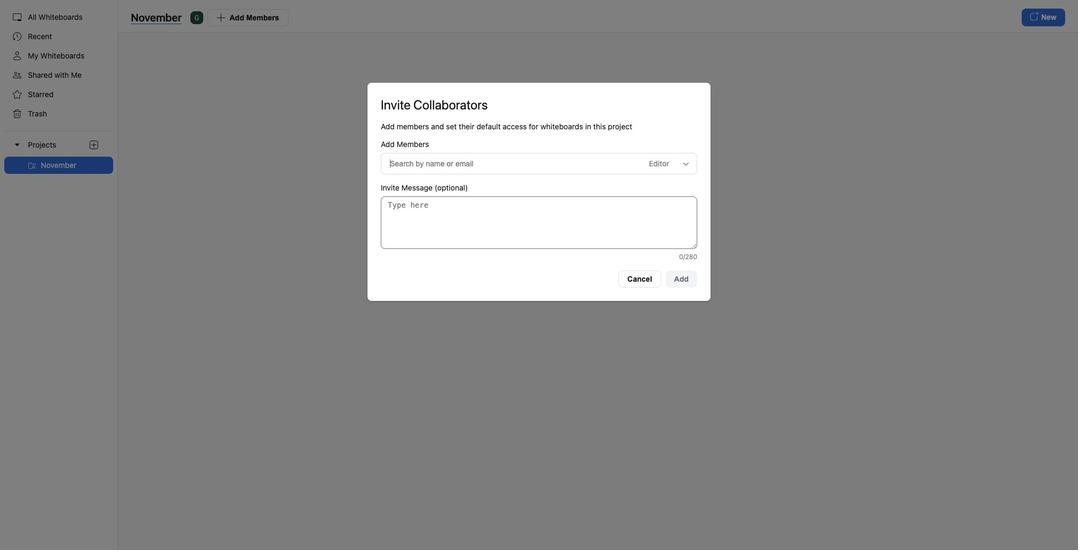 Task type: locate. For each thing, give the bounding box(es) containing it.
all whiteboards
[[28, 12, 83, 21]]

menu item
[[0, 131, 118, 174]]

Invite Message (optional) text field
[[381, 196, 698, 249]]

0 vertical spatial whiteboards
[[39, 12, 83, 21]]

shared
[[28, 70, 52, 79]]

members
[[246, 13, 279, 22], [397, 139, 429, 149]]

0 vertical spatial invite
[[381, 97, 411, 112]]

shared with me menu item
[[4, 67, 113, 84]]

invite message (optional)
[[381, 183, 468, 192]]

1 vertical spatial add members
[[381, 139, 429, 149]]

cancel
[[628, 275, 653, 283]]

my whiteboards menu item
[[4, 47, 113, 64]]

(optional)
[[435, 183, 468, 192]]

1 vertical spatial whiteboards
[[40, 51, 85, 60]]

invite for invite collaborators
[[381, 97, 411, 112]]

whiteboards
[[39, 12, 83, 21], [40, 51, 85, 60]]

add inside 'button'
[[230, 13, 244, 22]]

Search by name or email,Search by name or email text field
[[390, 156, 627, 172]]

1 vertical spatial november
[[41, 160, 77, 170]]

0 horizontal spatial add members
[[230, 13, 279, 22]]

members inside invite collaborators dialog
[[397, 139, 429, 149]]

recent menu item
[[4, 28, 113, 45]]

0 vertical spatial members
[[246, 13, 279, 22]]

1 horizontal spatial members
[[397, 139, 429, 149]]

invite
[[381, 97, 411, 112], [381, 183, 400, 192]]

1 invite from the top
[[381, 97, 411, 112]]

members inside 'button'
[[246, 13, 279, 22]]

editor
[[649, 159, 670, 168]]

and
[[431, 122, 444, 131]]

1 vertical spatial invite
[[381, 183, 400, 192]]

project
[[608, 122, 633, 131]]

show options image
[[682, 160, 691, 168]]

0 vertical spatial november
[[131, 11, 182, 23]]

0 horizontal spatial members
[[246, 13, 279, 22]]

starred
[[28, 90, 54, 99]]

add members
[[230, 13, 279, 22], [381, 139, 429, 149]]

add
[[230, 13, 244, 22], [381, 122, 395, 131], [381, 139, 395, 149], [675, 275, 689, 283]]

invite left message
[[381, 183, 400, 192]]

2 invite from the top
[[381, 183, 400, 192]]

whiteboards up the recent menu item on the top left of page
[[39, 12, 83, 21]]

1 vertical spatial members
[[397, 139, 429, 149]]

shared with me
[[28, 70, 82, 79]]

with
[[54, 70, 69, 79]]

starred menu item
[[4, 86, 113, 103]]

whiteboards inside my whiteboards menu item
[[40, 51, 85, 60]]

message
[[402, 183, 433, 192]]

collaborators
[[414, 97, 488, 112]]

projects
[[28, 140, 56, 149]]

0/280
[[680, 253, 698, 261]]

recent
[[28, 32, 52, 41]]

november image
[[28, 162, 36, 170]]

trash menu item
[[4, 105, 113, 122]]

trash
[[28, 109, 47, 118]]

add members inside invite collaborators dialog
[[381, 139, 429, 149]]

menu bar containing all whiteboards
[[0, 0, 118, 550]]

all whiteboards menu item
[[4, 9, 113, 26]]

whiteboards inside all whiteboards 'menu item'
[[39, 12, 83, 21]]

november
[[131, 11, 182, 23], [41, 160, 77, 170]]

0 horizontal spatial november
[[41, 160, 77, 170]]

menu bar
[[0, 0, 118, 550]]

whiteboards up with
[[40, 51, 85, 60]]

0 vertical spatial add members
[[230, 13, 279, 22]]

invite up members at the left of page
[[381, 97, 411, 112]]

1 horizontal spatial add members
[[381, 139, 429, 149]]



Task type: describe. For each thing, give the bounding box(es) containing it.
members
[[397, 122, 429, 131]]

cancel button
[[619, 270, 662, 288]]

menu item containing projects
[[0, 131, 118, 174]]

whiteboards for all whiteboards
[[39, 12, 83, 21]]

this
[[594, 122, 606, 131]]

default
[[477, 122, 501, 131]]

november inside november menu item
[[41, 160, 77, 170]]

set
[[446, 122, 457, 131]]

me
[[71, 70, 82, 79]]

their
[[459, 122, 475, 131]]

for
[[529, 122, 539, 131]]

invite collaborators dialog
[[368, 83, 711, 301]]

add inside button
[[675, 275, 689, 283]]

add members and set their default access for whiteboards in this project
[[381, 122, 633, 131]]

1 horizontal spatial november
[[131, 11, 182, 23]]

add members button
[[208, 9, 289, 26]]

my whiteboards
[[28, 51, 85, 60]]

in
[[586, 122, 592, 131]]

all
[[28, 12, 37, 21]]

new whiteboard button
[[555, 143, 642, 161]]

whiteboards
[[541, 122, 584, 131]]

invite collaborators
[[381, 97, 488, 112]]

new
[[574, 147, 590, 156]]

my
[[28, 51, 38, 60]]

invite for invite message (optional)
[[381, 183, 400, 192]]

november menu
[[0, 157, 118, 174]]

new whiteboard
[[574, 147, 633, 156]]

whiteboards for my whiteboards
[[40, 51, 85, 60]]

access
[[503, 122, 527, 131]]

add members inside 'button'
[[230, 13, 279, 22]]

whiteboard
[[592, 147, 633, 156]]

november menu item
[[4, 157, 113, 174]]

add button
[[666, 270, 698, 288]]

editor button
[[649, 156, 682, 172]]



Task type: vqa. For each thing, say whether or not it's contained in the screenshot.
Members within button
yes



